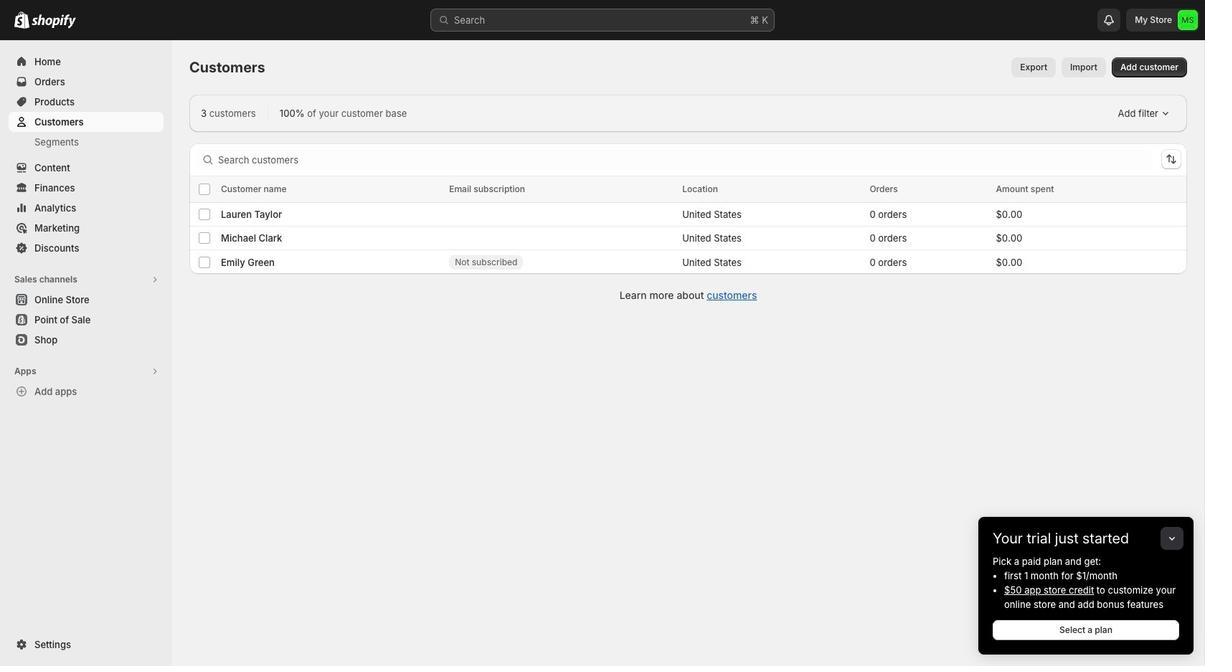 Task type: vqa. For each thing, say whether or not it's contained in the screenshot.
Shopify image
yes



Task type: describe. For each thing, give the bounding box(es) containing it.
shopify image
[[32, 14, 76, 29]]

my store image
[[1178, 10, 1198, 30]]



Task type: locate. For each thing, give the bounding box(es) containing it.
Search customers text field
[[218, 150, 1153, 170]]

shopify image
[[14, 11, 29, 29]]



